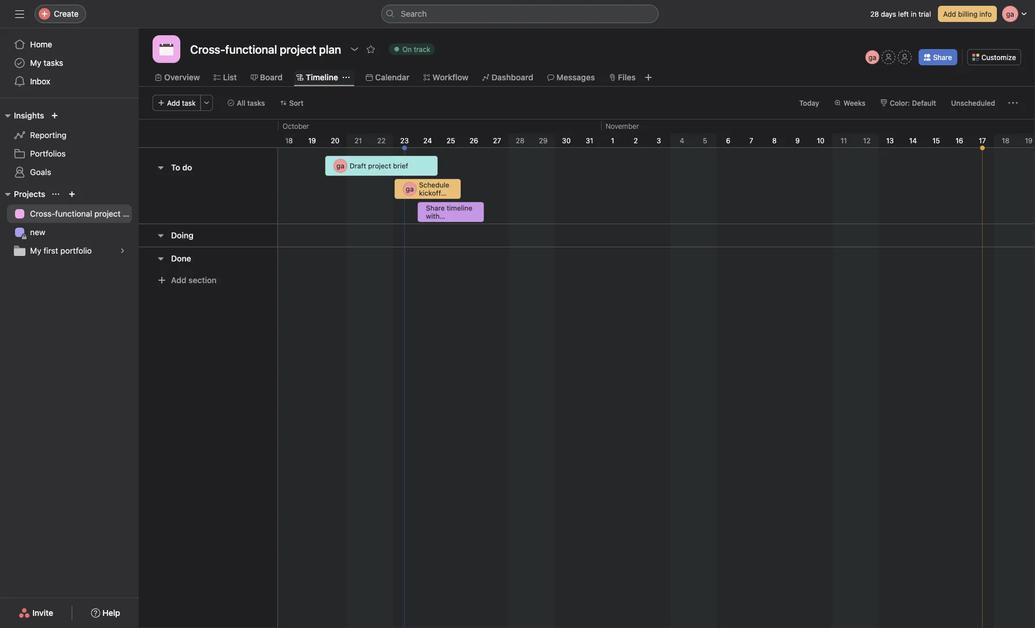 Task type: vqa. For each thing, say whether or not it's contained in the screenshot.
default
yes



Task type: describe. For each thing, give the bounding box(es) containing it.
create
[[54, 9, 79, 18]]

project inside "link"
[[94, 209, 121, 218]]

23
[[400, 136, 409, 144]]

schedule
[[419, 181, 449, 189]]

customize button
[[967, 49, 1021, 65]]

add to starred image
[[366, 45, 375, 54]]

calendar image
[[160, 42, 173, 56]]

task
[[182, 99, 196, 107]]

today button
[[794, 95, 825, 111]]

11
[[841, 136, 847, 144]]

ga inside "button"
[[869, 53, 877, 61]]

teammates
[[426, 220, 462, 228]]

12
[[863, 136, 871, 144]]

goals
[[30, 167, 51, 177]]

my for my first portfolio
[[30, 246, 41, 255]]

weeks button
[[829, 95, 871, 111]]

show options image
[[350, 45, 359, 54]]

tasks for all tasks
[[247, 99, 265, 107]]

30
[[562, 136, 571, 144]]

tasks for my tasks
[[44, 58, 63, 68]]

share timeline with teammates
[[426, 204, 472, 228]]

29
[[539, 136, 548, 144]]

4
[[680, 136, 684, 144]]

2
[[634, 136, 638, 144]]

my for my tasks
[[30, 58, 41, 68]]

board link
[[251, 71, 283, 84]]

board
[[260, 73, 283, 82]]

ga for schedule kickoff meeting
[[406, 185, 414, 193]]

add for add task
[[167, 99, 180, 107]]

invite
[[32, 608, 53, 618]]

overview link
[[155, 71, 200, 84]]

my tasks
[[30, 58, 63, 68]]

cross-functional project plan link
[[7, 205, 139, 223]]

all
[[237, 99, 245, 107]]

1
[[611, 136, 614, 144]]

add billing info button
[[938, 6, 997, 22]]

5
[[703, 136, 707, 144]]

add section
[[171, 275, 217, 285]]

25
[[447, 136, 455, 144]]

with
[[426, 212, 440, 220]]

my tasks link
[[7, 54, 132, 72]]

my first portfolio
[[30, 246, 92, 255]]

7
[[749, 136, 753, 144]]

messages
[[556, 73, 595, 82]]

cross-functional project plan
[[30, 209, 139, 218]]

november
[[606, 122, 639, 130]]

list link
[[214, 71, 237, 84]]

add billing info
[[943, 10, 992, 18]]

add task button
[[153, 95, 201, 111]]

portfolios
[[30, 149, 66, 158]]

24
[[423, 136, 432, 144]]

on track
[[402, 45, 430, 53]]

sort button
[[275, 95, 309, 111]]

share button
[[919, 49, 957, 65]]

28 for 28 days left in trial
[[870, 10, 879, 18]]

13
[[886, 136, 894, 144]]

home
[[30, 40, 52, 49]]

projects element
[[0, 184, 139, 262]]

collapse task list for the section to do image
[[156, 163, 165, 172]]

new image
[[51, 112, 58, 119]]

9
[[795, 136, 800, 144]]

10
[[817, 136, 825, 144]]

invite button
[[11, 603, 61, 624]]

portfolios link
[[7, 144, 132, 163]]

timeline
[[447, 204, 472, 212]]

workflow link
[[423, 71, 469, 84]]

6
[[726, 136, 730, 144]]

31
[[586, 136, 593, 144]]

functional
[[55, 209, 92, 218]]

unscheduled
[[951, 99, 995, 107]]

more actions image
[[203, 99, 210, 106]]

kickoff
[[419, 189, 441, 197]]

new link
[[7, 223, 132, 242]]

tab actions image
[[343, 74, 350, 81]]

21
[[355, 136, 362, 144]]

done
[[171, 254, 191, 263]]

27
[[493, 136, 501, 144]]

see details, my first portfolio image
[[119, 247, 126, 254]]

inbox link
[[7, 72, 132, 91]]

calendar
[[375, 73, 409, 82]]

color:
[[890, 99, 910, 107]]

reporting link
[[7, 126, 132, 144]]

help
[[102, 608, 120, 618]]

do
[[182, 163, 192, 172]]

home link
[[7, 35, 132, 54]]

insights element
[[0, 105, 139, 184]]

global element
[[0, 28, 139, 98]]

28 for 28
[[516, 136, 525, 144]]

reporting
[[30, 130, 67, 140]]

my first portfolio link
[[7, 242, 132, 260]]

today
[[799, 99, 819, 107]]

search list box
[[381, 5, 659, 23]]

1 19 from the left
[[308, 136, 316, 144]]

search
[[401, 9, 427, 18]]

15
[[933, 136, 940, 144]]

draft project brief
[[350, 162, 408, 170]]



Task type: locate. For each thing, give the bounding box(es) containing it.
insights button
[[0, 109, 44, 123]]

sort
[[289, 99, 303, 107]]

share inside "button"
[[933, 53, 952, 61]]

search button
[[381, 5, 659, 23]]

on track button
[[383, 41, 440, 57]]

new
[[30, 227, 45, 237]]

to
[[171, 163, 180, 172]]

1 vertical spatial ga
[[336, 162, 344, 170]]

14
[[909, 136, 917, 144]]

2 vertical spatial add
[[171, 275, 186, 285]]

doing button
[[171, 225, 193, 246]]

dashboard
[[492, 73, 533, 82]]

color: default
[[890, 99, 936, 107]]

0 horizontal spatial 28
[[516, 136, 525, 144]]

collapse task list for the section doing image
[[156, 231, 165, 240]]

add tab image
[[644, 73, 653, 82]]

1 horizontal spatial 19
[[1025, 136, 1033, 144]]

my inside my tasks link
[[30, 58, 41, 68]]

timeline
[[306, 73, 338, 82]]

share
[[933, 53, 952, 61], [426, 204, 445, 212]]

1 horizontal spatial tasks
[[247, 99, 265, 107]]

3
[[657, 136, 661, 144]]

1 horizontal spatial 18
[[1002, 136, 1010, 144]]

my
[[30, 58, 41, 68], [30, 246, 41, 255]]

tasks down home
[[44, 58, 63, 68]]

28 days left in trial
[[870, 10, 931, 18]]

files link
[[609, 71, 636, 84]]

project left plan on the left top
[[94, 209, 121, 218]]

show options, current sort, top image
[[52, 191, 59, 198]]

to do
[[171, 163, 192, 172]]

add task
[[167, 99, 196, 107]]

ga for draft project brief
[[336, 162, 344, 170]]

tasks inside global element
[[44, 58, 63, 68]]

ga left kickoff
[[406, 185, 414, 193]]

default
[[912, 99, 936, 107]]

1 vertical spatial my
[[30, 246, 41, 255]]

weeks
[[844, 99, 866, 107]]

share for share
[[933, 53, 952, 61]]

2 my from the top
[[30, 246, 41, 255]]

add
[[943, 10, 956, 18], [167, 99, 180, 107], [171, 275, 186, 285]]

to do button
[[171, 157, 192, 178]]

16
[[956, 136, 963, 144]]

customize
[[982, 53, 1016, 61]]

color: default button
[[875, 95, 941, 111]]

1 vertical spatial share
[[426, 204, 445, 212]]

share for share timeline with teammates
[[426, 204, 445, 212]]

19 down october
[[308, 136, 316, 144]]

hide sidebar image
[[15, 9, 24, 18]]

1 horizontal spatial project
[[368, 162, 391, 170]]

my left first
[[30, 246, 41, 255]]

share up default
[[933, 53, 952, 61]]

add down done button
[[171, 275, 186, 285]]

billing
[[958, 10, 978, 18]]

workflow
[[433, 73, 469, 82]]

done button
[[171, 248, 191, 269]]

list
[[223, 73, 237, 82]]

0 horizontal spatial 18
[[285, 136, 293, 144]]

0 vertical spatial tasks
[[44, 58, 63, 68]]

plan
[[123, 209, 139, 218]]

draft
[[350, 162, 366, 170]]

days
[[881, 10, 896, 18]]

28 left "29"
[[516, 136, 525, 144]]

info
[[980, 10, 992, 18]]

None text field
[[187, 39, 344, 60]]

19
[[308, 136, 316, 144], [1025, 136, 1033, 144]]

tasks inside dropdown button
[[247, 99, 265, 107]]

all tasks
[[237, 99, 265, 107]]

1 18 from the left
[[285, 136, 293, 144]]

1 vertical spatial tasks
[[247, 99, 265, 107]]

0 vertical spatial 28
[[870, 10, 879, 18]]

18
[[285, 136, 293, 144], [1002, 136, 1010, 144]]

1 horizontal spatial 28
[[870, 10, 879, 18]]

26
[[470, 136, 478, 144]]

ga button
[[866, 50, 880, 64]]

0 vertical spatial my
[[30, 58, 41, 68]]

projects button
[[0, 187, 45, 201]]

projects
[[14, 189, 45, 199]]

ga up weeks dropdown button
[[869, 53, 877, 61]]

0 horizontal spatial ga
[[336, 162, 344, 170]]

share down kickoff
[[426, 204, 445, 212]]

0 vertical spatial share
[[933, 53, 952, 61]]

0 horizontal spatial tasks
[[44, 58, 63, 68]]

cross-
[[30, 209, 55, 218]]

17
[[979, 136, 986, 144]]

2 18 from the left
[[1002, 136, 1010, 144]]

28 left days
[[870, 10, 879, 18]]

tasks
[[44, 58, 63, 68], [247, 99, 265, 107]]

18 down october
[[285, 136, 293, 144]]

share inside share timeline with teammates
[[426, 204, 445, 212]]

0 horizontal spatial share
[[426, 204, 445, 212]]

collapse task list for the section done image
[[156, 254, 165, 263]]

1 vertical spatial project
[[94, 209, 121, 218]]

timeline link
[[297, 71, 338, 84]]

1 my from the top
[[30, 58, 41, 68]]

1 horizontal spatial share
[[933, 53, 952, 61]]

on
[[402, 45, 412, 53]]

add left task on the top of page
[[167, 99, 180, 107]]

1 horizontal spatial ga
[[406, 185, 414, 193]]

calendar link
[[366, 71, 409, 84]]

2 vertical spatial ga
[[406, 185, 414, 193]]

0 vertical spatial project
[[368, 162, 391, 170]]

add for add billing info
[[943, 10, 956, 18]]

0 vertical spatial add
[[943, 10, 956, 18]]

18 right 17
[[1002, 136, 1010, 144]]

messages link
[[547, 71, 595, 84]]

all tasks button
[[222, 95, 270, 111]]

8
[[772, 136, 777, 144]]

my up inbox at the left
[[30, 58, 41, 68]]

0 horizontal spatial 19
[[308, 136, 316, 144]]

19 right 17
[[1025, 136, 1033, 144]]

1 vertical spatial add
[[167, 99, 180, 107]]

my inside my first portfolio link
[[30, 246, 41, 255]]

2 horizontal spatial ga
[[869, 53, 877, 61]]

insights
[[14, 111, 44, 120]]

project left brief
[[368, 162, 391, 170]]

meeting
[[419, 197, 446, 205]]

trial
[[919, 10, 931, 18]]

more actions image
[[1009, 98, 1018, 108]]

doing
[[171, 231, 193, 240]]

portfolio
[[60, 246, 92, 255]]

28
[[870, 10, 879, 18], [516, 136, 525, 144]]

add left billing
[[943, 10, 956, 18]]

october
[[283, 122, 309, 130]]

ga
[[869, 53, 877, 61], [336, 162, 344, 170], [406, 185, 414, 193]]

tasks right all
[[247, 99, 265, 107]]

22
[[377, 136, 386, 144]]

brief
[[393, 162, 408, 170]]

section
[[188, 275, 217, 285]]

2 19 from the left
[[1025, 136, 1033, 144]]

0 vertical spatial ga
[[869, 53, 877, 61]]

new project or portfolio image
[[68, 191, 75, 198]]

0 horizontal spatial project
[[94, 209, 121, 218]]

1 vertical spatial 28
[[516, 136, 525, 144]]

ga left draft
[[336, 162, 344, 170]]

add for add section
[[171, 275, 186, 285]]

inbox
[[30, 77, 50, 86]]



